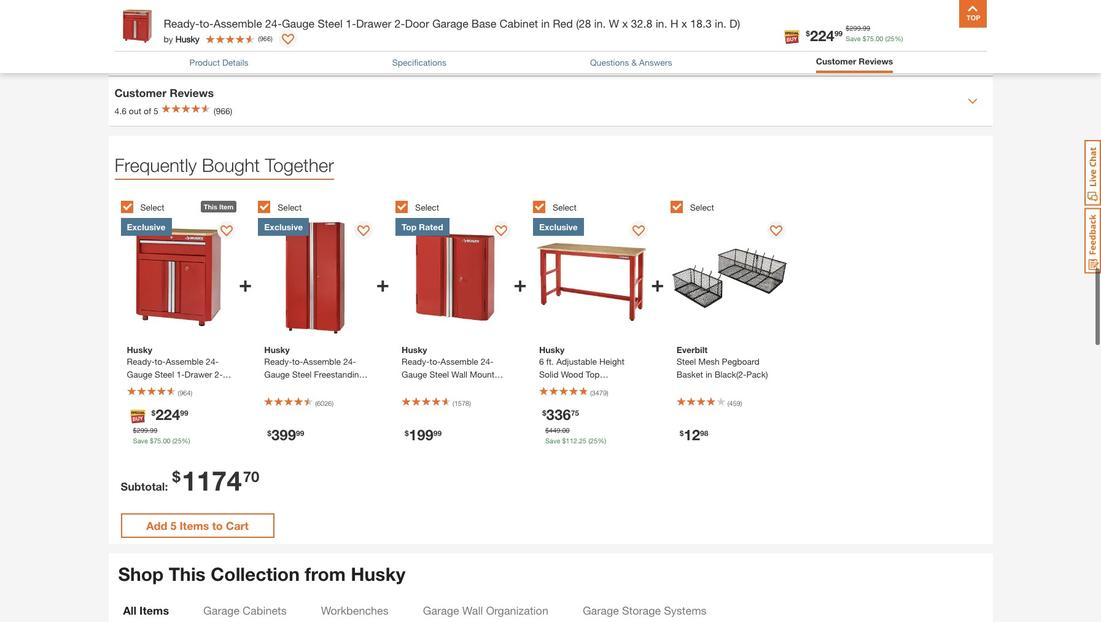 Task type: vqa. For each thing, say whether or not it's contained in the screenshot.
Coffee inside the "StyleWell Small Unfinished Natural Pine Wood X-Cross Coffee Table (42 in. L x 17 in. H x 22 in. D)"
no



Task type: describe. For each thing, give the bounding box(es) containing it.
rated
[[419, 222, 443, 232]]

( 6026 )
[[315, 399, 334, 407]]

2-
[[395, 17, 405, 30]]

x right 6026
[[346, 395, 351, 405]]

2 horizontal spatial %)
[[895, 34, 903, 42]]

ready-to-assemble 24-gauge steel wall mounted garage cabinet in red (28 in. w x 29.7 in. h x 12 in. d) image
[[396, 218, 514, 336]]

1 horizontal spatial of
[[564, 45, 572, 56]]

select inside the "5 / 5" group
[[690, 202, 714, 212]]

4 link
[[554, 5, 585, 32]]

1 horizontal spatial display image
[[282, 34, 294, 46]]

1-
[[346, 17, 356, 30]]

husky for husky 6 ft. adjustable height solid wood top workbench in red for ready to assemble steel garage storage system
[[539, 345, 565, 355]]

all
[[123, 604, 136, 618]]

6 ft. adjustable height solid wood top workbench in red for ready to assemble steel garage storage system image
[[533, 218, 651, 336]]

72
[[314, 395, 324, 405]]

1 horizontal spatial customer
[[816, 56, 857, 66]]

0 vertical spatial 112
[[574, 45, 589, 56]]

2 horizontal spatial h
[[671, 17, 679, 30]]

cabinets
[[243, 604, 287, 618]]

red inside husky ready-to-assemble 24- gauge steel wall mounted garage cabinet in red (28 in. w x 29.7 in. h x 12 in. d)
[[474, 382, 490, 393]]

showing
[[513, 45, 547, 56]]

0 vertical spatial customer reviews
[[816, 56, 894, 66]]

0 horizontal spatial ready-
[[164, 17, 200, 30]]

$ 224 99 inside 1 / 5 group
[[151, 406, 188, 423]]

add
[[146, 519, 167, 533]]

garage wall organization button
[[418, 596, 554, 622]]

cabinet inside husky ready-to-assemble 24- gauge steel wall mounted garage cabinet in red (28 in. w x 29.7 in. h x 12 in. d)
[[432, 382, 462, 393]]

product
[[190, 57, 220, 68]]

0 vertical spatial reviews
[[859, 56, 894, 66]]

$ inside the $ 199 99
[[405, 429, 409, 438]]

112 inside $ 449 . 00 save $ 112 . 25 ( 25 %)
[[566, 436, 577, 444]]

door
[[405, 17, 429, 30]]

frequently
[[115, 154, 197, 176]]

x left 32.8
[[623, 17, 628, 30]]

1 vertical spatial customer reviews
[[115, 86, 214, 100]]

add 5 items to cart
[[146, 519, 249, 533]]

( inside $ 449 . 00 save $ 112 . 25 ( 25 %)
[[589, 436, 591, 444]]

by husky
[[164, 33, 200, 44]]

$ 299 . 99 save $ 75 . 00 ( 25 %) inside 1 / 5 group
[[133, 426, 190, 444]]

from
[[305, 563, 346, 585]]

24- for 199
[[481, 356, 494, 367]]

3 / 5 group
[[396, 193, 527, 461]]

+ inside 1 / 5 group
[[239, 270, 252, 297]]

0 vertical spatial $ 299 . 99 save $ 75 . 00 ( 25 %)
[[846, 24, 903, 42]]

questions
[[590, 57, 629, 68]]

showing 1 - 4 of 112
[[513, 45, 589, 56]]

4.6 out of 5
[[115, 106, 158, 116]]

organization
[[486, 604, 549, 618]]

2 horizontal spatial w
[[609, 17, 619, 30]]

5 / 5 group
[[671, 193, 802, 461]]

subtotal: $ 1174 70
[[121, 464, 260, 497]]

199
[[409, 426, 434, 444]]

( 966 )
[[258, 34, 273, 42]]

workbenches
[[321, 604, 389, 618]]

pegboard
[[722, 356, 760, 367]]

966
[[260, 34, 271, 42]]

ready- for 399
[[264, 356, 292, 367]]

mounted
[[470, 369, 504, 380]]

cabinet inside husky ready-to-assemble 24- gauge steel freestanding garage cabinet in red (36.6 in. w x 72 in. h x 18.3 in. d)
[[295, 382, 325, 393]]

$ 399 99
[[267, 426, 304, 444]]

husky ready-to-assemble 24- gauge steel wall mounted garage cabinet in red (28 in. w x 29.7 in. h x 12 in. d)
[[402, 345, 504, 418]]

assemble inside husky ready-to-assemble 24- gauge steel freestanding garage cabinet in red (36.6 in. w x 72 in. h x 18.3 in. d)
[[303, 356, 341, 367]]

exclusive for husky 6 ft. adjustable height solid wood top workbench in red for ready to assemble steel garage storage system
[[539, 222, 578, 232]]

display image for 199
[[495, 225, 508, 238]]

$ inside $ 399 99
[[267, 429, 272, 438]]

0 vertical spatial 224
[[810, 27, 835, 44]]

( inside 2 / 5 group
[[315, 399, 317, 407]]

) for 12
[[741, 399, 742, 407]]

75 inside 1 / 5 group
[[154, 436, 161, 444]]

top button
[[959, 0, 987, 28]]

1 vertical spatial 5
[[154, 106, 158, 116]]

1 vertical spatial reviews
[[170, 86, 214, 100]]

(966)
[[214, 106, 233, 116]]

height
[[600, 356, 625, 367]]

this item
[[204, 203, 234, 211]]

( 459 )
[[728, 399, 742, 407]]

garage cabinets button
[[199, 596, 292, 622]]

ready- for 199
[[402, 356, 430, 367]]

solid
[[539, 369, 559, 380]]

select inside 1 / 5 group
[[140, 202, 164, 212]]

2 horizontal spatial save
[[846, 34, 861, 42]]

everbilt steel mesh pegboard basket in black(2-pack)
[[677, 345, 768, 380]]

to- for 199
[[430, 356, 441, 367]]

0 horizontal spatial to-
[[200, 17, 214, 30]]

bought
[[202, 154, 260, 176]]

display image inside 1 / 5 group
[[220, 225, 233, 238]]

00 inside $ 449 . 00 save $ 112 . 25 ( 25 %)
[[562, 426, 570, 434]]

drawer
[[356, 17, 392, 30]]

12 inside the "5 / 5" group
[[684, 426, 700, 444]]

item
[[219, 203, 234, 211]]

assemble inside husky ready-to-assemble 24- gauge steel wall mounted garage cabinet in red (28 in. w x 29.7 in. h x 12 in. d)
[[441, 356, 479, 367]]

husky for husky ready-to-assemble 24- gauge steel freestanding garage cabinet in red (36.6 in. w x 72 in. h x 18.3 in. d)
[[264, 345, 290, 355]]

0 vertical spatial 5
[[598, 12, 604, 25]]

2 / 5 group
[[258, 193, 390, 461]]

husky ready-to-assemble 24- gauge steel freestanding garage cabinet in red (36.6 in. w x 72 in. h x 18.3 in. d)
[[264, 345, 370, 418]]

system
[[603, 408, 631, 418]]

4 inside 4 link
[[566, 12, 573, 25]]

+ for husky 6 ft. adjustable height solid wood top workbench in red for ready to assemble steel garage storage system
[[651, 270, 665, 297]]

answers
[[640, 57, 672, 68]]

25 inside 1 / 5 group
[[174, 436, 182, 444]]

together
[[265, 154, 334, 176]]

wood
[[561, 369, 584, 380]]

to inside husky 6 ft. adjustable height solid wood top workbench in red for ready to assemble steel garage storage system
[[566, 395, 574, 405]]

husky for husky ready-to-assemble 24- gauge steel wall mounted garage cabinet in red (28 in. w x 29.7 in. h x 12 in. d)
[[402, 345, 427, 355]]

459
[[730, 399, 741, 407]]

+ for husky ready-to-assemble 24- gauge steel freestanding garage cabinet in red (36.6 in. w x 72 in. h x 18.3 in. d)
[[376, 270, 390, 297]]

(36.6
[[264, 395, 283, 405]]

save inside $ 449 . 00 save $ 112 . 25 ( 25 %)
[[546, 436, 561, 444]]

select for husky ready-to-assemble 24- gauge steel wall mounted garage cabinet in red (28 in. w x 29.7 in. h x 12 in. d)
[[415, 202, 439, 212]]

4.6
[[115, 106, 127, 116]]

(28 inside husky ready-to-assemble 24- gauge steel wall mounted garage cabinet in red (28 in. w x 29.7 in. h x 12 in. d)
[[492, 382, 504, 393]]

base
[[472, 17, 497, 30]]

workbenches button
[[316, 596, 394, 622]]

&
[[632, 57, 637, 68]]

1 vertical spatial this
[[169, 563, 206, 585]]

1 horizontal spatial (28
[[576, 17, 591, 30]]

display image for 399
[[358, 225, 370, 238]]

0 vertical spatial 299
[[850, 24, 861, 32]]

2 horizontal spatial cabinet
[[500, 17, 538, 30]]

storage inside husky 6 ft. adjustable height solid wood top workbench in red for ready to assemble steel garage storage system
[[570, 408, 600, 418]]

to inside button
[[212, 519, 223, 533]]

-
[[554, 45, 557, 56]]

red inside husky ready-to-assemble 24- gauge steel freestanding garage cabinet in red (36.6 in. w x 72 in. h x 18.3 in. d)
[[336, 382, 352, 393]]

storage inside button
[[622, 604, 661, 618]]

basket
[[677, 369, 704, 380]]

exclusive for husky ready-to-assemble 24- gauge steel freestanding garage cabinet in red (36.6 in. w x 72 in. h x 18.3 in. d)
[[264, 222, 303, 232]]

00 inside 1 / 5 group
[[163, 436, 171, 444]]

garage inside husky ready-to-assemble 24- gauge steel freestanding garage cabinet in red (36.6 in. w x 72 in. h x 18.3 in. d)
[[264, 382, 293, 393]]

d) inside husky ready-to-assemble 24- gauge steel freestanding garage cabinet in red (36.6 in. w x 72 in. h x 18.3 in. d)
[[276, 408, 284, 418]]

questions & answers
[[590, 57, 672, 68]]

24- for 399
[[343, 356, 356, 367]]

1578
[[455, 399, 470, 407]]

2
[[504, 12, 510, 25]]

subtotal:
[[121, 480, 168, 493]]

live chat image
[[1085, 140, 1102, 206]]

for
[[613, 382, 623, 393]]

select for husky ready-to-assemble 24- gauge steel freestanding garage cabinet in red (36.6 in. w x 72 in. h x 18.3 in. d)
[[278, 202, 302, 212]]

systems
[[664, 604, 707, 618]]

product details
[[190, 57, 249, 68]]

steel mesh pegboard basket in black(2-pack) image
[[671, 218, 789, 336]]

everbilt
[[677, 345, 708, 355]]

by
[[164, 33, 173, 44]]

399
[[272, 426, 296, 444]]

6026
[[317, 399, 332, 407]]



Task type: locate. For each thing, give the bounding box(es) containing it.
items
[[180, 519, 209, 533], [140, 604, 169, 618]]

2 display image from the left
[[495, 225, 508, 238]]

( 1578 )
[[453, 399, 471, 407]]

feedback link image
[[1085, 208, 1102, 274]]

items right all
[[140, 604, 169, 618]]

1 exclusive from the left
[[127, 222, 166, 232]]

top
[[402, 222, 417, 232], [586, 369, 600, 380]]

steel up 29.7
[[430, 369, 449, 380]]

32.8
[[631, 17, 653, 30]]

0 horizontal spatial $ 299 . 99 save $ 75 . 00 ( 25 %)
[[133, 426, 190, 444]]

pack)
[[747, 369, 768, 380]]

$ inside subtotal: $ 1174 70
[[172, 468, 181, 485]]

0 horizontal spatial reviews
[[170, 86, 214, 100]]

navigation
[[460, 0, 642, 44]]

ready- inside husky ready-to-assemble 24- gauge steel freestanding garage cabinet in red (36.6 in. w x 72 in. h x 18.3 in. d)
[[264, 356, 292, 367]]

3 exclusive from the left
[[539, 222, 578, 232]]

1 horizontal spatial reviews
[[859, 56, 894, 66]]

0 horizontal spatial 299
[[137, 426, 148, 434]]

1 horizontal spatial ready-
[[264, 356, 292, 367]]

this inside 1 / 5 group
[[204, 203, 217, 211]]

ready-to-assemble 24-gauge steel 1-drawer 2-door garage base cabinet in red (28 in. w x 32.8 in. h x 18.3 in. d)
[[164, 17, 741, 30]]

ft.
[[547, 356, 554, 367]]

red left the for
[[595, 382, 610, 393]]

top inside husky 6 ft. adjustable height solid wood top workbench in red for ready to assemble steel garage storage system
[[586, 369, 600, 380]]

1 horizontal spatial 00
[[562, 426, 570, 434]]

1 horizontal spatial save
[[546, 436, 561, 444]]

0 vertical spatial 75
[[867, 34, 874, 42]]

$ 12 98
[[680, 426, 709, 444]]

2 vertical spatial 00
[[163, 436, 171, 444]]

steel inside husky ready-to-assemble 24- gauge steel freestanding garage cabinet in red (36.6 in. w x 72 in. h x 18.3 in. d)
[[292, 369, 312, 380]]

18.3 down freestanding on the left
[[353, 395, 370, 405]]

freestanding
[[314, 369, 364, 380]]

( inside the "5 / 5" group
[[728, 399, 730, 407]]

w left 32.8
[[609, 17, 619, 30]]

exclusive inside 1 / 5 group
[[127, 222, 166, 232]]

display image
[[358, 225, 370, 238], [495, 225, 508, 238], [633, 225, 645, 238]]

garage
[[432, 17, 469, 30], [264, 382, 293, 393], [402, 382, 430, 393], [539, 408, 568, 418], [203, 604, 240, 618], [423, 604, 459, 618], [583, 604, 619, 618]]

0 horizontal spatial $ 224 99
[[151, 406, 188, 423]]

assemble up "system"
[[576, 395, 614, 405]]

1 vertical spatial items
[[140, 604, 169, 618]]

29.7
[[431, 395, 447, 405]]

x left 29.7
[[424, 395, 428, 405]]

0 vertical spatial 12
[[477, 395, 486, 405]]

this right shop
[[169, 563, 206, 585]]

1 horizontal spatial exclusive
[[264, 222, 303, 232]]

70
[[243, 468, 260, 485]]

3
[[535, 12, 541, 25]]

0 horizontal spatial %)
[[182, 436, 190, 444]]

w left 29.7
[[413, 395, 421, 405]]

18.3 inside husky ready-to-assemble 24- gauge steel freestanding garage cabinet in red (36.6 in. w x 72 in. h x 18.3 in. d)
[[353, 395, 370, 405]]

) inside 4 / 5 group
[[607, 389, 609, 397]]

5 right out
[[154, 106, 158, 116]]

customer
[[816, 56, 857, 66], [115, 86, 167, 100]]

3 + from the left
[[514, 270, 527, 297]]

gauge inside husky ready-to-assemble 24- gauge steel wall mounted garage cabinet in red (28 in. w x 29.7 in. h x 12 in. d)
[[402, 369, 427, 380]]

1 horizontal spatial 5
[[171, 519, 177, 533]]

save
[[846, 34, 861, 42], [133, 436, 148, 444], [546, 436, 561, 444]]

%) inside 1 / 5 group
[[182, 436, 190, 444]]

1174
[[182, 464, 242, 497]]

1
[[549, 45, 554, 56]]

0 horizontal spatial h
[[338, 395, 344, 405]]

to-
[[200, 17, 214, 30], [292, 356, 303, 367], [430, 356, 441, 367]]

$ 449 . 00 save $ 112 . 25 ( 25 %)
[[546, 426, 607, 444]]

18.3 right 32.8
[[691, 17, 712, 30]]

x right 1578
[[470, 395, 474, 405]]

this left item
[[204, 203, 217, 211]]

5 right add
[[171, 519, 177, 533]]

of right -
[[564, 45, 572, 56]]

1 horizontal spatial d)
[[402, 408, 410, 418]]

1 horizontal spatial items
[[180, 519, 209, 533]]

$ inside $ 336 75
[[542, 408, 547, 417]]

4 right 3 on the left of the page
[[566, 12, 573, 25]]

gauge for 199
[[402, 369, 427, 380]]

3 link
[[523, 5, 554, 32]]

6
[[539, 356, 544, 367]]

0 horizontal spatial 18.3
[[353, 395, 370, 405]]

red down freestanding on the left
[[336, 382, 352, 393]]

1 horizontal spatial $ 224 99
[[806, 27, 843, 44]]

storage up $ 449 . 00 save $ 112 . 25 ( 25 %)
[[570, 408, 600, 418]]

to- for 399
[[292, 356, 303, 367]]

) inside the "5 / 5" group
[[741, 399, 742, 407]]

1 vertical spatial 12
[[684, 426, 700, 444]]

w inside husky ready-to-assemble 24- gauge steel wall mounted garage cabinet in red (28 in. w x 29.7 in. h x 12 in. d)
[[413, 395, 421, 405]]

adjustable
[[557, 356, 597, 367]]

0 vertical spatial this
[[204, 203, 217, 211]]

ready-to-assemble 24-gauge steel freestanding garage cabinet in red (36.6 in. w x 72 in. h x 18.3 in. d) image
[[258, 218, 376, 336]]

d) inside husky ready-to-assemble 24- gauge steel wall mounted garage cabinet in red (28 in. w x 29.7 in. h x 12 in. d)
[[402, 408, 410, 418]]

75 inside $ 336 75
[[571, 408, 579, 417]]

1 horizontal spatial 18.3
[[691, 17, 712, 30]]

(28 up the showing 1 - 4 of 112
[[576, 17, 591, 30]]

h inside husky ready-to-assemble 24- gauge steel freestanding garage cabinet in red (36.6 in. w x 72 in. h x 18.3 in. d)
[[338, 395, 344, 405]]

shop
[[118, 563, 164, 585]]

1 horizontal spatial 12
[[684, 426, 700, 444]]

224
[[810, 27, 835, 44], [156, 406, 180, 423]]

1 horizontal spatial 299
[[850, 24, 861, 32]]

24- inside husky ready-to-assemble 24- gauge steel freestanding garage cabinet in red (36.6 in. w x 72 in. h x 18.3 in. d)
[[343, 356, 356, 367]]

0 horizontal spatial d)
[[276, 408, 284, 418]]

navigation containing 2
[[460, 0, 642, 44]]

1 horizontal spatial display image
[[495, 225, 508, 238]]

1 horizontal spatial $ 299 . 99 save $ 75 . 00 ( 25 %)
[[846, 24, 903, 42]]

visualtabs tab list
[[118, 596, 983, 622]]

0 horizontal spatial 24-
[[265, 17, 282, 30]]

steel left 1-
[[318, 17, 343, 30]]

items inside the visualtabs tab list
[[140, 604, 169, 618]]

shop this collection from husky
[[118, 563, 406, 585]]

storage left systems
[[622, 604, 661, 618]]

h right 29.7
[[461, 395, 467, 405]]

1 vertical spatial customer
[[115, 86, 167, 100]]

in inside husky 6 ft. adjustable height solid wood top workbench in red for ready to assemble steel garage storage system
[[585, 382, 592, 393]]

2 + from the left
[[376, 270, 390, 297]]

1 horizontal spatial storage
[[622, 604, 661, 618]]

0 vertical spatial of
[[564, 45, 572, 56]]

in up 1578
[[465, 382, 472, 393]]

husky inside husky 6 ft. adjustable height solid wood top workbench in red for ready to assemble steel garage storage system
[[539, 345, 565, 355]]

gauge up 199
[[402, 369, 427, 380]]

5 select from the left
[[690, 202, 714, 212]]

+ inside 3 / 5 group
[[514, 270, 527, 297]]

cabinet up 72
[[295, 382, 325, 393]]

12 right ( 1578 )
[[477, 395, 486, 405]]

wall left mounted at the bottom left of page
[[452, 369, 468, 380]]

(28 down mounted at the bottom left of page
[[492, 382, 504, 393]]

garage wall organization
[[423, 604, 549, 618]]

2 horizontal spatial to-
[[430, 356, 441, 367]]

99 inside the $ 199 99
[[434, 429, 442, 438]]

husky inside husky ready-to-assemble 24- gauge steel wall mounted garage cabinet in red (28 in. w x 29.7 in. h x 12 in. d)
[[402, 345, 427, 355]]

2 horizontal spatial 00
[[876, 34, 884, 42]]

0 vertical spatial $ 224 99
[[806, 27, 843, 44]]

0 vertical spatial items
[[180, 519, 209, 533]]

specifications button
[[392, 56, 447, 69], [392, 56, 447, 69]]

frequently bought together
[[115, 154, 334, 176]]

1 horizontal spatial w
[[413, 395, 421, 405]]

gauge inside husky ready-to-assemble 24- gauge steel freestanding garage cabinet in red (36.6 in. w x 72 in. h x 18.3 in. d)
[[264, 369, 290, 380]]

99 inside $ 399 99
[[296, 429, 304, 438]]

1 vertical spatial $ 299 . 99 save $ 75 . 00 ( 25 %)
[[133, 426, 190, 444]]

questions & answers button
[[590, 56, 672, 69], [590, 56, 672, 69]]

assemble up mounted at the bottom left of page
[[441, 356, 479, 367]]

2 horizontal spatial ready-
[[402, 356, 430, 367]]

1 vertical spatial 75
[[571, 408, 579, 417]]

1 vertical spatial 112
[[566, 436, 577, 444]]

wall inside 'button'
[[462, 604, 483, 618]]

299 inside 1 / 5 group
[[137, 426, 148, 434]]

4 right 1
[[557, 45, 562, 56]]

to down workbench
[[566, 395, 574, 405]]

exclusive inside 4 / 5 group
[[539, 222, 578, 232]]

24- inside husky ready-to-assemble 24- gauge steel wall mounted garage cabinet in red (28 in. w x 29.7 in. h x 12 in. d)
[[481, 356, 494, 367]]

0 horizontal spatial customer reviews
[[115, 86, 214, 100]]

224 inside 1 / 5 group
[[156, 406, 180, 423]]

00
[[876, 34, 884, 42], [562, 426, 570, 434], [163, 436, 171, 444]]

in down mesh
[[706, 369, 713, 380]]

0 horizontal spatial 4
[[557, 45, 562, 56]]

1 vertical spatial 224
[[156, 406, 180, 423]]

gauge for 399
[[264, 369, 290, 380]]

) for 199
[[470, 399, 471, 407]]

0 horizontal spatial of
[[144, 106, 151, 116]]

2 link
[[492, 5, 522, 32]]

0 horizontal spatial 5
[[154, 106, 158, 116]]

garage storage systems button
[[578, 596, 712, 622]]

cabinet
[[500, 17, 538, 30], [295, 382, 325, 393], [432, 382, 462, 393]]

+ inside 4 / 5 group
[[651, 270, 665, 297]]

0 horizontal spatial 224
[[156, 406, 180, 423]]

specifications
[[392, 57, 447, 68]]

select for husky 6 ft. adjustable height solid wood top workbench in red for ready to assemble steel garage storage system
[[553, 202, 577, 212]]

customer reviews button
[[816, 55, 894, 70], [816, 55, 894, 68]]

0 horizontal spatial 00
[[163, 436, 171, 444]]

product details button
[[190, 56, 249, 69], [190, 56, 249, 69]]

112 right -
[[574, 45, 589, 56]]

top left the rated
[[402, 222, 417, 232]]

assemble inside husky 6 ft. adjustable height solid wood top workbench in red for ready to assemble steel garage storage system
[[576, 395, 614, 405]]

x left 72
[[308, 395, 312, 405]]

2 exclusive from the left
[[264, 222, 303, 232]]

0 horizontal spatial save
[[133, 436, 148, 444]]

cabinet up showing
[[500, 17, 538, 30]]

1 + from the left
[[239, 270, 252, 297]]

assemble up 966
[[214, 17, 262, 30]]

garage storage systems
[[583, 604, 707, 618]]

25
[[887, 34, 895, 42], [174, 436, 182, 444], [579, 436, 587, 444], [591, 436, 598, 444]]

steel left freestanding on the left
[[292, 369, 312, 380]]

0 horizontal spatial customer
[[115, 86, 167, 100]]

exclusive
[[127, 222, 166, 232], [264, 222, 303, 232], [539, 222, 578, 232]]

0 vertical spatial 18.3
[[691, 17, 712, 30]]

3 display image from the left
[[633, 225, 645, 238]]

wall left organization
[[462, 604, 483, 618]]

1 horizontal spatial 224
[[810, 27, 835, 44]]

3 select from the left
[[415, 202, 439, 212]]

garage inside husky 6 ft. adjustable height solid wood top workbench in red for ready to assemble steel garage storage system
[[539, 408, 568, 418]]

%)
[[895, 34, 903, 42], [182, 436, 190, 444], [598, 436, 607, 444]]

4 / 5 group
[[533, 193, 665, 461]]

$ inside $ 12 98
[[680, 429, 684, 438]]

in right 3 on the left of the page
[[541, 17, 550, 30]]

top inside 3 / 5 group
[[402, 222, 417, 232]]

top up ( 3479 ) in the right bottom of the page
[[586, 369, 600, 380]]

) inside 3 / 5 group
[[470, 399, 471, 407]]

product image image
[[118, 6, 158, 46]]

12 inside husky ready-to-assemble 24- gauge steel wall mounted garage cabinet in red (28 in. w x 29.7 in. h x 12 in. d)
[[477, 395, 486, 405]]

4 select from the left
[[553, 202, 577, 212]]

1 horizontal spatial %)
[[598, 436, 607, 444]]

( inside 1 / 5 group
[[172, 436, 174, 444]]

1 vertical spatial 18.3
[[353, 395, 370, 405]]

mesh
[[699, 356, 720, 367]]

1 horizontal spatial customer reviews
[[816, 56, 894, 66]]

h right 6026
[[338, 395, 344, 405]]

in inside husky ready-to-assemble 24- gauge steel freestanding garage cabinet in red (36.6 in. w x 72 in. h x 18.3 in. d)
[[327, 382, 334, 393]]

+
[[239, 270, 252, 297], [376, 270, 390, 297], [514, 270, 527, 297], [651, 270, 665, 297]]

1 vertical spatial 00
[[562, 426, 570, 434]]

2 select from the left
[[278, 202, 302, 212]]

steel inside husky ready-to-assemble 24- gauge steel wall mounted garage cabinet in red (28 in. w x 29.7 in. h x 12 in. d)
[[430, 369, 449, 380]]

steel down everbilt
[[677, 356, 696, 367]]

husky 6 ft. adjustable height solid wood top workbench in red for ready to assemble steel garage storage system
[[539, 345, 636, 418]]

top rated
[[402, 222, 443, 232]]

in down freestanding on the left
[[327, 382, 334, 393]]

( 3479 )
[[590, 389, 609, 397]]

in right workbench
[[585, 382, 592, 393]]

display image inside the "5 / 5" group
[[770, 225, 783, 238]]

customer reviews
[[816, 56, 894, 66], [115, 86, 214, 100]]

items right add
[[180, 519, 209, 533]]

0 vertical spatial 4
[[566, 12, 573, 25]]

12 down "basket"
[[684, 426, 700, 444]]

w
[[609, 17, 619, 30], [297, 395, 305, 405], [413, 395, 421, 405]]

1 vertical spatial 4
[[557, 45, 562, 56]]

( inside 3 / 5 group
[[453, 399, 455, 407]]

all items
[[123, 604, 169, 618]]

h inside husky ready-to-assemble 24- gauge steel wall mounted garage cabinet in red (28 in. w x 29.7 in. h x 12 in. d)
[[461, 395, 467, 405]]

0 horizontal spatial items
[[140, 604, 169, 618]]

steel inside husky 6 ft. adjustable height solid wood top workbench in red for ready to assemble steel garage storage system
[[616, 395, 636, 405]]

garage inside husky ready-to-assemble 24- gauge steel wall mounted garage cabinet in red (28 in. w x 29.7 in. h x 12 in. d)
[[402, 382, 430, 393]]

1 vertical spatial top
[[586, 369, 600, 380]]

display image
[[282, 34, 294, 46], [220, 225, 233, 238], [770, 225, 783, 238]]

2 horizontal spatial display image
[[770, 225, 783, 238]]

2 vertical spatial 5
[[171, 519, 177, 533]]

1 display image from the left
[[358, 225, 370, 238]]

1 vertical spatial wall
[[462, 604, 483, 618]]

5 right 4 link
[[598, 12, 604, 25]]

5 link
[[586, 5, 616, 32]]

red right 3 on the left of the page
[[553, 17, 573, 30]]

1 select from the left
[[140, 202, 164, 212]]

exclusive inside 2 / 5 group
[[264, 222, 303, 232]]

d)
[[730, 17, 741, 30], [276, 408, 284, 418], [402, 408, 410, 418]]

0 horizontal spatial cabinet
[[295, 382, 325, 393]]

24-
[[265, 17, 282, 30], [343, 356, 356, 367], [481, 356, 494, 367]]

display image inside 2 / 5 group
[[358, 225, 370, 238]]

ready- inside husky ready-to-assemble 24- gauge steel wall mounted garage cabinet in red (28 in. w x 29.7 in. h x 12 in. d)
[[402, 356, 430, 367]]

5 inside button
[[171, 519, 177, 533]]

24- up freestanding on the left
[[343, 356, 356, 367]]

red inside husky 6 ft. adjustable height solid wood top workbench in red for ready to assemble steel garage storage system
[[595, 382, 610, 393]]

black(2-
[[715, 369, 747, 380]]

336
[[547, 406, 571, 423]]

of
[[564, 45, 572, 56], [144, 106, 151, 116]]

w inside husky ready-to-assemble 24- gauge steel freestanding garage cabinet in red (36.6 in. w x 72 in. h x 18.3 in. d)
[[297, 395, 305, 405]]

x right 32.8
[[682, 17, 688, 30]]

in inside everbilt steel mesh pegboard basket in black(2-pack)
[[706, 369, 713, 380]]

wall inside husky ready-to-assemble 24- gauge steel wall mounted garage cabinet in red (28 in. w x 29.7 in. h x 12 in. d)
[[452, 369, 468, 380]]

select inside 2 / 5 group
[[278, 202, 302, 212]]

2 vertical spatial 75
[[154, 436, 161, 444]]

cabinet up 29.7
[[432, 382, 462, 393]]

0 vertical spatial (28
[[576, 17, 591, 30]]

+ inside 2 / 5 group
[[376, 270, 390, 297]]

(28
[[576, 17, 591, 30], [492, 382, 504, 393]]

ready
[[539, 395, 564, 405]]

to left cart
[[212, 519, 223, 533]]

steel down the for
[[616, 395, 636, 405]]

0 vertical spatial storage
[[570, 408, 600, 418]]

steel inside everbilt steel mesh pegboard basket in black(2-pack)
[[677, 356, 696, 367]]

3479
[[592, 389, 607, 397]]

1 / 5 group
[[121, 193, 252, 461]]

1 horizontal spatial 24-
[[343, 356, 356, 367]]

out
[[129, 106, 141, 116]]

)
[[271, 34, 273, 42], [607, 389, 609, 397], [332, 399, 334, 407], [470, 399, 471, 407], [741, 399, 742, 407]]

0 horizontal spatial to
[[212, 519, 223, 533]]

husky inside husky ready-to-assemble 24- gauge steel freestanding garage cabinet in red (36.6 in. w x 72 in. h x 18.3 in. d)
[[264, 345, 290, 355]]

2 horizontal spatial display image
[[633, 225, 645, 238]]

) inside 2 / 5 group
[[332, 399, 334, 407]]

gauge up (36.6
[[264, 369, 290, 380]]

cart
[[226, 519, 249, 533]]

select inside 3 / 5 group
[[415, 202, 439, 212]]

1 horizontal spatial top
[[586, 369, 600, 380]]

save inside 1 / 5 group
[[133, 436, 148, 444]]

1 vertical spatial $ 224 99
[[151, 406, 188, 423]]

75
[[867, 34, 874, 42], [571, 408, 579, 417], [154, 436, 161, 444]]

select inside 4 / 5 group
[[553, 202, 577, 212]]

red down mounted at the bottom left of page
[[474, 382, 490, 393]]

0 vertical spatial wall
[[452, 369, 468, 380]]

0 horizontal spatial 12
[[477, 395, 486, 405]]

1 horizontal spatial 75
[[571, 408, 579, 417]]

(
[[886, 34, 887, 42], [258, 34, 260, 42], [590, 389, 592, 397], [315, 399, 317, 407], [453, 399, 455, 407], [728, 399, 730, 407], [172, 436, 174, 444], [589, 436, 591, 444]]

w left 72
[[297, 395, 305, 405]]

1 horizontal spatial to-
[[292, 356, 303, 367]]

garage cabinets
[[203, 604, 287, 618]]

to- inside husky ready-to-assemble 24- gauge steel freestanding garage cabinet in red (36.6 in. w x 72 in. h x 18.3 in. d)
[[292, 356, 303, 367]]

1 vertical spatial to
[[212, 519, 223, 533]]

assemble up freestanding on the left
[[303, 356, 341, 367]]

98
[[700, 429, 709, 438]]

ready-
[[164, 17, 200, 30], [264, 356, 292, 367], [402, 356, 430, 367]]

of right out
[[144, 106, 151, 116]]

0 vertical spatial 00
[[876, 34, 884, 42]]

all items button
[[118, 596, 174, 622]]

1 vertical spatial storage
[[622, 604, 661, 618]]

gauge left 1-
[[282, 17, 315, 30]]

h right 32.8
[[671, 17, 679, 30]]

0 vertical spatial to
[[566, 395, 574, 405]]

in.
[[594, 17, 606, 30], [656, 17, 668, 30], [715, 17, 727, 30], [286, 395, 295, 405], [326, 395, 335, 405], [402, 395, 411, 405], [450, 395, 459, 405], [489, 395, 498, 405], [264, 408, 273, 418]]

in inside husky ready-to-assemble 24- gauge steel wall mounted garage cabinet in red (28 in. w x 29.7 in. h x 12 in. d)
[[465, 382, 472, 393]]

24- up 966
[[265, 17, 282, 30]]

2 horizontal spatial d)
[[730, 17, 741, 30]]

$ 199 99
[[405, 426, 442, 444]]

garage inside 'button'
[[423, 604, 459, 618]]

1 horizontal spatial h
[[461, 395, 467, 405]]

caret image
[[968, 96, 978, 106]]

1 vertical spatial of
[[144, 106, 151, 116]]

to- inside husky ready-to-assemble 24- gauge steel wall mounted garage cabinet in red (28 in. w x 29.7 in. h x 12 in. d)
[[430, 356, 441, 367]]

4 + from the left
[[651, 270, 665, 297]]

+ for husky ready-to-assemble 24- gauge steel wall mounted garage cabinet in red (28 in. w x 29.7 in. h x 12 in. d)
[[514, 270, 527, 297]]

) for 399
[[332, 399, 334, 407]]

1 horizontal spatial 4
[[566, 12, 573, 25]]

99
[[863, 24, 871, 32], [835, 29, 843, 38], [180, 408, 188, 417], [150, 426, 157, 434], [296, 429, 304, 438], [434, 429, 442, 438]]

112 down $ 336 75
[[566, 436, 577, 444]]

x
[[623, 17, 628, 30], [682, 17, 688, 30], [308, 395, 312, 405], [346, 395, 351, 405], [424, 395, 428, 405], [470, 395, 474, 405]]

24- up mounted at the bottom left of page
[[481, 356, 494, 367]]

%) inside $ 449 . 00 save $ 112 . 25 ( 25 %)
[[598, 436, 607, 444]]

storage
[[570, 408, 600, 418], [622, 604, 661, 618]]



